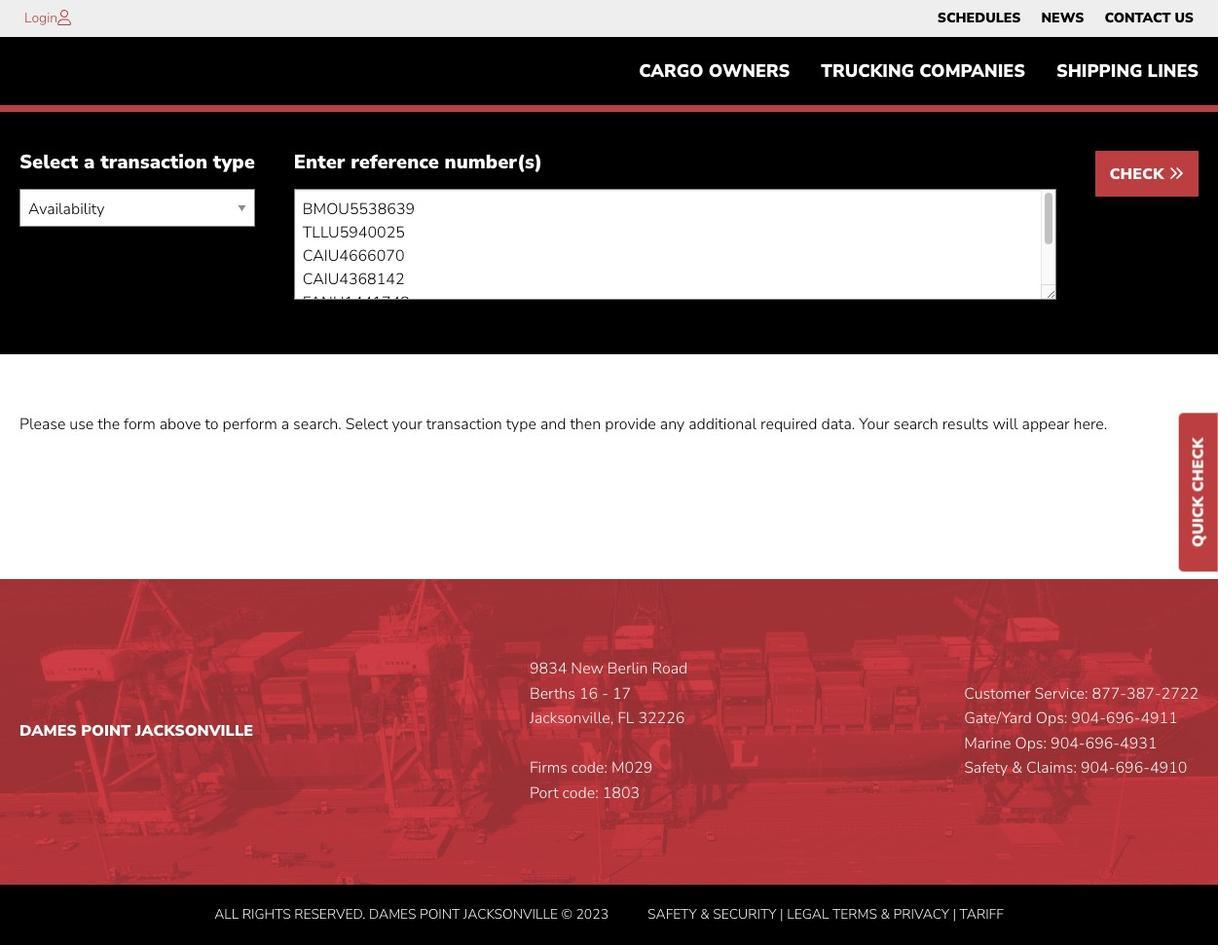 Task type: vqa. For each thing, say whether or not it's contained in the screenshot.
17
yes



Task type: describe. For each thing, give the bounding box(es) containing it.
contact us link
[[1105, 5, 1194, 32]]

safety & security link
[[648, 905, 777, 924]]

quick check link
[[1179, 413, 1218, 571]]

owners
[[709, 60, 790, 83]]

0 horizontal spatial dames
[[19, 721, 77, 742]]

-
[[602, 683, 609, 705]]

contact us
[[1105, 9, 1194, 27]]

number(s)
[[445, 149, 543, 176]]

news
[[1041, 9, 1084, 27]]

schedules link
[[938, 5, 1021, 32]]

shipping lines
[[1057, 60, 1199, 83]]

trucking companies link
[[806, 52, 1041, 91]]

contact
[[1105, 9, 1171, 27]]

menu bar containing schedules
[[927, 5, 1204, 32]]

32226
[[638, 708, 685, 730]]

menu bar containing cargo owners
[[623, 52, 1214, 91]]

trucking
[[821, 60, 914, 83]]

type inside please use the form above to perform a search. select your transaction type and then provide any additional required data. your search results will appear here. quick check
[[506, 414, 536, 436]]

provide
[[605, 414, 656, 436]]

transaction inside please use the form above to perform a search. select your transaction type and then provide any additional required data. your search results will appear here. quick check
[[426, 414, 502, 436]]

cargo owners
[[639, 60, 790, 83]]

news link
[[1041, 5, 1084, 32]]

17
[[612, 683, 631, 705]]

check inside please use the form above to perform a search. select your transaction type and then provide any additional required data. your search results will appear here. quick check
[[1188, 437, 1209, 492]]

387-
[[1127, 683, 1161, 705]]

0 vertical spatial transaction
[[100, 149, 207, 176]]

0 horizontal spatial a
[[84, 149, 95, 176]]

will
[[993, 414, 1018, 436]]

data.
[[821, 414, 855, 436]]

877-
[[1092, 683, 1127, 705]]

port
[[530, 783, 559, 804]]

new
[[571, 658, 604, 680]]

customer
[[964, 683, 1031, 705]]

4910
[[1150, 758, 1187, 779]]

your
[[859, 414, 890, 436]]

Enter reference number(s) text field
[[294, 189, 1056, 300]]

enter reference number(s)
[[294, 149, 543, 176]]

then
[[570, 414, 601, 436]]

claims:
[[1026, 758, 1077, 779]]

reference
[[351, 149, 439, 176]]

additional
[[689, 414, 757, 436]]

above
[[159, 414, 201, 436]]

security
[[713, 905, 777, 924]]

firms
[[530, 758, 568, 779]]

us
[[1175, 9, 1194, 27]]

1 vertical spatial 904-
[[1051, 733, 1085, 755]]

footer containing 9834 new berlin road
[[0, 579, 1218, 946]]

trucking companies
[[821, 60, 1025, 83]]

enter
[[294, 149, 345, 176]]

2722
[[1161, 683, 1199, 705]]

and
[[540, 414, 566, 436]]

rights
[[242, 905, 291, 924]]

please use the form above to perform a search. select your transaction type and then provide any additional required data. your search results will appear here. quick check
[[19, 414, 1209, 547]]

form
[[124, 414, 156, 436]]

marine
[[964, 733, 1011, 755]]

1803
[[602, 783, 640, 804]]

©
[[561, 905, 573, 924]]

safety & security | legal terms & privacy | tariff
[[648, 905, 1004, 924]]

0 vertical spatial 904-
[[1071, 708, 1106, 730]]

login link
[[24, 9, 58, 27]]

1 horizontal spatial point
[[420, 905, 460, 924]]

lines
[[1148, 60, 1199, 83]]

here.
[[1074, 414, 1107, 436]]

search
[[893, 414, 938, 436]]

1 | from the left
[[780, 905, 784, 924]]

1 vertical spatial code:
[[562, 783, 599, 804]]

road
[[652, 658, 688, 680]]

1 vertical spatial safety
[[648, 905, 697, 924]]

required
[[761, 414, 817, 436]]

gate/yard
[[964, 708, 1032, 730]]

search.
[[293, 414, 342, 436]]

1 horizontal spatial &
[[881, 905, 890, 924]]

please
[[19, 414, 66, 436]]

berths
[[530, 683, 575, 705]]

companies
[[919, 60, 1025, 83]]

all
[[214, 905, 239, 924]]

any
[[660, 414, 685, 436]]

0 horizontal spatial jacksonville
[[135, 721, 253, 742]]

privacy
[[893, 905, 949, 924]]

& inside customer service: 877-387-2722 gate/yard ops: 904-696-4911 marine ops: 904-696-4931 safety & claims: 904-696-4910
[[1012, 758, 1022, 779]]

2 vertical spatial 904-
[[1081, 758, 1115, 779]]

service:
[[1035, 683, 1088, 705]]



Task type: locate. For each thing, give the bounding box(es) containing it.
0 vertical spatial select
[[19, 149, 78, 176]]

appear
[[1022, 414, 1070, 436]]

berlin
[[608, 658, 648, 680]]

perform
[[223, 414, 277, 436]]

code: right port
[[562, 783, 599, 804]]

safety down the marine
[[964, 758, 1008, 779]]

& left the security
[[700, 905, 710, 924]]

safety inside customer service: 877-387-2722 gate/yard ops: 904-696-4911 marine ops: 904-696-4931 safety & claims: 904-696-4910
[[964, 758, 1008, 779]]

0 vertical spatial a
[[84, 149, 95, 176]]

customer service: 877-387-2722 gate/yard ops: 904-696-4911 marine ops: 904-696-4931 safety & claims: 904-696-4910
[[964, 683, 1199, 779]]

2023
[[576, 905, 609, 924]]

select inside please use the form above to perform a search. select your transaction type and then provide any additional required data. your search results will appear here. quick check
[[345, 414, 388, 436]]

fl
[[618, 708, 634, 730]]

|
[[780, 905, 784, 924], [953, 905, 956, 924]]

1 horizontal spatial jacksonville
[[463, 905, 558, 924]]

904- up claims:
[[1051, 733, 1085, 755]]

9834 new berlin road berths 16 - 17 jacksonville, fl 32226
[[530, 658, 688, 730]]

1 vertical spatial 696-
[[1085, 733, 1120, 755]]

4931
[[1120, 733, 1157, 755]]

1 horizontal spatial transaction
[[426, 414, 502, 436]]

select a transaction type
[[19, 149, 255, 176]]

1 vertical spatial jacksonville
[[463, 905, 558, 924]]

cargo
[[639, 60, 704, 83]]

your
[[392, 414, 422, 436]]

1 vertical spatial dames
[[369, 905, 416, 924]]

& right terms
[[881, 905, 890, 924]]

696-
[[1106, 708, 1141, 730], [1085, 733, 1120, 755], [1115, 758, 1150, 779]]

0 horizontal spatial type
[[213, 149, 255, 176]]

use
[[69, 414, 94, 436]]

1 horizontal spatial dames
[[369, 905, 416, 924]]

terms
[[832, 905, 877, 924]]

legal
[[787, 905, 829, 924]]

angle double right image
[[1169, 166, 1184, 181]]

tariff link
[[960, 905, 1004, 924]]

2 | from the left
[[953, 905, 956, 924]]

0 horizontal spatial |
[[780, 905, 784, 924]]

check inside button
[[1110, 164, 1169, 185]]

1 vertical spatial select
[[345, 414, 388, 436]]

1 horizontal spatial check
[[1188, 437, 1209, 492]]

0 vertical spatial safety
[[964, 758, 1008, 779]]

type left and at top left
[[506, 414, 536, 436]]

1 vertical spatial transaction
[[426, 414, 502, 436]]

a inside please use the form above to perform a search. select your transaction type and then provide any additional required data. your search results will appear here. quick check
[[281, 414, 289, 436]]

safety left the security
[[648, 905, 697, 924]]

reserved.
[[294, 905, 366, 924]]

the
[[98, 414, 120, 436]]

menu bar
[[927, 5, 1204, 32], [623, 52, 1214, 91]]

transaction
[[100, 149, 207, 176], [426, 414, 502, 436]]

1 vertical spatial type
[[506, 414, 536, 436]]

quick
[[1188, 496, 1209, 547]]

ops: down service:
[[1036, 708, 1068, 730]]

legal terms & privacy link
[[787, 905, 949, 924]]

1 vertical spatial menu bar
[[623, 52, 1214, 91]]

0 vertical spatial 696-
[[1106, 708, 1141, 730]]

results
[[942, 414, 989, 436]]

0 horizontal spatial safety
[[648, 905, 697, 924]]

a
[[84, 149, 95, 176], [281, 414, 289, 436]]

16
[[579, 683, 598, 705]]

| left tariff link
[[953, 905, 956, 924]]

code:
[[571, 758, 608, 779], [562, 783, 599, 804]]

code: up "1803"
[[571, 758, 608, 779]]

1 vertical spatial point
[[420, 905, 460, 924]]

0 horizontal spatial check
[[1110, 164, 1169, 185]]

user image
[[58, 10, 71, 25]]

point
[[81, 721, 131, 742], [420, 905, 460, 924]]

select
[[19, 149, 78, 176], [345, 414, 388, 436]]

904- right claims:
[[1081, 758, 1115, 779]]

2 vertical spatial 696-
[[1115, 758, 1150, 779]]

menu bar up shipping
[[927, 5, 1204, 32]]

tariff
[[960, 905, 1004, 924]]

check button
[[1095, 151, 1199, 197]]

0 vertical spatial jacksonville
[[135, 721, 253, 742]]

1 horizontal spatial type
[[506, 414, 536, 436]]

check
[[1110, 164, 1169, 185], [1188, 437, 1209, 492]]

2 horizontal spatial &
[[1012, 758, 1022, 779]]

4911
[[1141, 708, 1178, 730]]

dames point jacksonville
[[19, 721, 253, 742]]

0 horizontal spatial transaction
[[100, 149, 207, 176]]

0 vertical spatial code:
[[571, 758, 608, 779]]

0 vertical spatial dames
[[19, 721, 77, 742]]

0 horizontal spatial &
[[700, 905, 710, 924]]

1 horizontal spatial safety
[[964, 758, 1008, 779]]

0 vertical spatial point
[[81, 721, 131, 742]]

0 vertical spatial check
[[1110, 164, 1169, 185]]

1 horizontal spatial a
[[281, 414, 289, 436]]

9834
[[530, 658, 567, 680]]

ops:
[[1036, 708, 1068, 730], [1015, 733, 1047, 755]]

1 vertical spatial check
[[1188, 437, 1209, 492]]

1 vertical spatial a
[[281, 414, 289, 436]]

| left 'legal'
[[780, 905, 784, 924]]

m029
[[611, 758, 653, 779]]

0 horizontal spatial point
[[81, 721, 131, 742]]

ops: up claims:
[[1015, 733, 1047, 755]]

to
[[205, 414, 219, 436]]

type left enter
[[213, 149, 255, 176]]

safety
[[964, 758, 1008, 779], [648, 905, 697, 924]]

0 horizontal spatial select
[[19, 149, 78, 176]]

menu bar down schedules link
[[623, 52, 1214, 91]]

dames
[[19, 721, 77, 742], [369, 905, 416, 924]]

jacksonville,
[[530, 708, 614, 730]]

0 vertical spatial menu bar
[[927, 5, 1204, 32]]

shipping
[[1057, 60, 1143, 83]]

login
[[24, 9, 58, 27]]

1 horizontal spatial select
[[345, 414, 388, 436]]

type
[[213, 149, 255, 176], [506, 414, 536, 436]]

shipping lines link
[[1041, 52, 1214, 91]]

schedules
[[938, 9, 1021, 27]]

cargo owners link
[[623, 52, 806, 91]]

0 vertical spatial type
[[213, 149, 255, 176]]

1 vertical spatial ops:
[[1015, 733, 1047, 755]]

footer
[[0, 579, 1218, 946]]

0 vertical spatial ops:
[[1036, 708, 1068, 730]]

all rights reserved. dames point jacksonville © 2023
[[214, 905, 609, 924]]

1 horizontal spatial |
[[953, 905, 956, 924]]

firms code:  m029 port code:  1803
[[530, 758, 653, 804]]

904- down 877-
[[1071, 708, 1106, 730]]

& left claims:
[[1012, 758, 1022, 779]]



